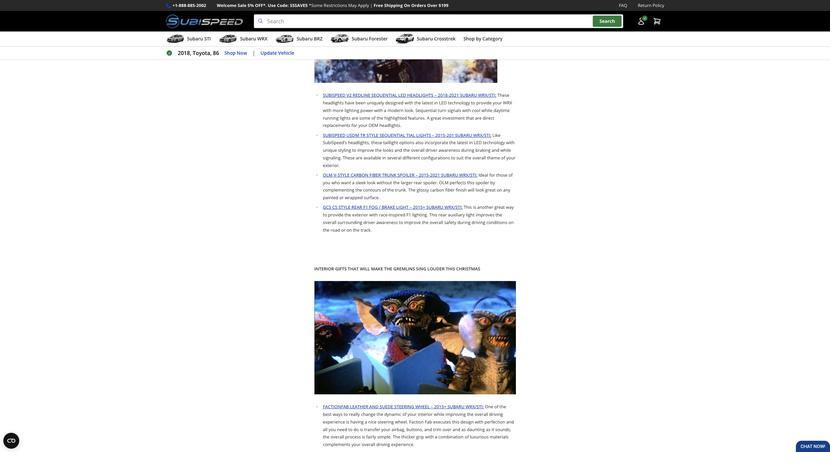 Task type: describe. For each thing, give the bounding box(es) containing it.
tr
[[360, 132, 365, 138]]

use
[[268, 2, 276, 8]]

olm inside ideal for those of you who want a sleek look without the larger rear spoiler. olm perfects this spoiler by complementing the contours of the trunk. the glossy carbon fiber finish will look great on any painted or wrapped surface.
[[439, 179, 449, 185]]

the down these
[[375, 147, 382, 153]]

cool
[[472, 107, 480, 113]]

this
[[446, 266, 455, 272]]

in inside the these headlights have been uniquely designed with the latest in led technology to provide your wrx with more lighting power with a modern look. sequential turn signals with cool white daytime running lights are some of the highlighted features. a great investment that are direct replacements for your oem headlights.
[[434, 100, 438, 106]]

finish
[[456, 187, 467, 193]]

a down trim
[[435, 434, 437, 440]]

– left 2018-
[[435, 92, 437, 98]]

provide inside the these headlights have been uniquely designed with the latest in led technology to provide your wrx with more lighting power with a modern look. sequential turn signals with cool white daytime running lights are some of the highlighted features. a great investment that are direct replacements for your oem headlights.
[[476, 100, 492, 106]]

during inside this is another great way to provide the exterior with race-inspired f1 lighting. this rear auxiliary light improves the overall surrounding driver awareness to improve the overall safety during driving conditions on the road or on the track.
[[457, 219, 471, 225]]

restrictions
[[324, 2, 347, 8]]

more
[[333, 107, 343, 113]]

rear inside this is another great way to provide the exterior with race-inspired f1 lighting. this rear auxiliary light improves the overall surrounding driver awareness to improve the overall safety during driving conditions on the road or on the track.
[[439, 212, 447, 218]]

ideal for those of you who want a sleek look without the larger rear spoiler. olm perfects this spoiler by complementing the contours of the trunk. the glossy carbon fiber finish will look great on any painted or wrapped surface.
[[323, 172, 513, 201]]

improve inside this is another great way to provide the exterior with race-inspired f1 lighting. this rear auxiliary light improves the overall surrounding driver awareness to improve the overall safety during driving conditions on the road or on the track.
[[404, 219, 421, 225]]

subaru for subaru sti
[[187, 36, 203, 42]]

the inside 'one of the best ways to really change the dynamic of your interior while improving the overall driving experience is having a nice steering wheel. faction fab executes this design with perfection and all you need to do is transfer your airbag, buttons, and trim over and as daunting as it sounds, the overall process is fairly simple. the thicker grip with a combination of luxurious materials complements your overall driving experience.'
[[393, 434, 400, 440]]

2 vertical spatial driving
[[376, 441, 390, 447]]

fog
[[369, 204, 378, 210]]

tial
[[407, 132, 415, 138]]

painted
[[323, 195, 338, 201]]

gremlins
[[393, 266, 415, 272]]

several
[[387, 155, 402, 161]]

the up design
[[467, 411, 474, 417]]

/
[[379, 204, 381, 210]]

redline
[[353, 92, 370, 98]]

wrx/sti left one
[[466, 404, 483, 410]]

the down options
[[403, 147, 410, 153]]

: left 'ideal'
[[476, 172, 477, 178]]

braking
[[475, 147, 491, 153]]

that
[[348, 266, 359, 272]]

is right do
[[360, 426, 363, 432]]

0 vertical spatial led
[[398, 92, 406, 98]]

driving inside this is another great way to provide the exterior with race-inspired f1 lighting. this rear auxiliary light improves the overall surrounding driver awareness to improve the overall safety during driving conditions on the road or on the track.
[[472, 219, 485, 225]]

subaru for subaru brz
[[297, 36, 313, 42]]

to inside the these headlights have been uniquely designed with the latest in led technology to provide your wrx with more lighting power with a modern look. sequential turn signals with cool white daytime running lights are some of the highlighted features. a great investment that are direct replacements for your oem headlights.
[[471, 100, 475, 106]]

and up combination
[[453, 426, 460, 432]]

usdm
[[347, 132, 359, 138]]

2 horizontal spatial in
[[469, 140, 473, 146]]

your up faction
[[408, 411, 417, 417]]

latest inside like subispeed's headlights, these taillight options also incorporate the latest in led technology with unique styling to improve the looks and the overall driver awareness during braking and while signaling. these are available in several different configurations to suit the overall theme of your exterior.
[[457, 140, 468, 146]]

and up the sounds,
[[506, 419, 514, 425]]

the up oem
[[377, 115, 383, 121]]

a
[[427, 115, 430, 121]]

trunk
[[382, 172, 396, 178]]

olm v-style carbon fiber trunk spoiler – 2015-2021 subaru wrx/sti link
[[323, 172, 476, 178]]

may
[[348, 2, 357, 8]]

wrx/sti up white
[[478, 92, 495, 98]]

need
[[337, 426, 347, 432]]

the down the 201
[[449, 140, 456, 146]]

shop for shop by category
[[464, 36, 475, 42]]

subaru right the 201
[[455, 132, 472, 138]]

the up surrounding
[[345, 212, 351, 218]]

forester
[[369, 36, 388, 42]]

0 vertical spatial f1
[[363, 204, 368, 210]]

subaru sti button
[[166, 33, 211, 46]]

wheel.
[[395, 419, 408, 425]]

ways
[[333, 411, 343, 417]]

glossy
[[417, 187, 429, 193]]

is left fairly
[[362, 434, 365, 440]]

+1-888-885-2002
[[173, 2, 206, 8]]

are down lighting
[[352, 115, 358, 121]]

shop for shop now
[[224, 50, 236, 56]]

the down headlights
[[414, 100, 421, 106]]

taillight
[[383, 140, 398, 146]]

wrx/sti up auxiliary
[[445, 204, 462, 210]]

to right ways
[[344, 411, 348, 417]]

the down all
[[323, 434, 330, 440]]

5%
[[248, 2, 254, 8]]

v2
[[347, 92, 352, 98]]

style for rear
[[339, 204, 350, 210]]

a inside ideal for those of you who want a sleek look without the larger rear spoiler. olm perfects this spoiler by complementing the contours of the trunk. the glossy carbon fiber finish will look great on any painted or wrapped surface.
[[352, 179, 355, 185]]

1 horizontal spatial |
[[370, 2, 373, 8]]

subaru wrx
[[240, 36, 268, 42]]

the down the sleek
[[356, 187, 362, 193]]

of inside like subispeed's headlights, these taillight options also incorporate the latest in led technology with unique styling to improve the looks and the overall driver awareness during braking and while signaling. these are available in several different configurations to suit the overall theme of your exterior.
[[501, 155, 505, 161]]

while inside 'one of the best ways to really change the dynamic of your interior while improving the overall driving experience is having a nice steering wheel. faction fab executes this design with perfection and all you need to do is transfer your airbag, buttons, and trim over and as daunting as it sounds, the overall process is fairly simple. the thicker grip with a combination of luxurious materials complements your overall driving experience.'
[[434, 411, 445, 417]]

$199
[[439, 2, 449, 8]]

options
[[399, 140, 414, 146]]

make
[[371, 266, 383, 272]]

the right one
[[500, 404, 506, 410]]

the right the suit
[[465, 155, 471, 161]]

to down inspired
[[399, 219, 403, 225]]

spoiler
[[398, 172, 415, 178]]

1 vertical spatial look
[[476, 187, 484, 193]]

over
[[427, 2, 438, 8]]

return policy link
[[638, 2, 664, 9]]

technology inside the these headlights have been uniquely designed with the latest in led technology to provide your wrx with more lighting power with a modern look. sequential turn signals with cool white daytime running lights are some of the highlighted features. a great investment that are direct replacements for your oem headlights.
[[448, 100, 470, 106]]

policy
[[653, 2, 664, 8]]

: up "daytime" at the top of page
[[495, 92, 496, 98]]

spoiler.
[[423, 179, 438, 185]]

wrapped
[[345, 195, 363, 201]]

executes
[[433, 419, 451, 425]]

of inside the these headlights have been uniquely designed with the latest in led technology to provide your wrx with more lighting power with a modern look. sequential turn signals with cool white daytime running lights are some of the highlighted features. a great investment that are direct replacements for your oem headlights.
[[372, 115, 376, 121]]

change
[[361, 411, 376, 417]]

signals
[[448, 107, 461, 113]]

perfection
[[485, 419, 505, 425]]

surface.
[[364, 195, 380, 201]]

rear inside ideal for those of you who want a sleek look without the larger rear spoiler. olm perfects this spoiler by complementing the contours of the trunk. the glossy carbon fiber finish will look great on any painted or wrapped surface.
[[414, 179, 422, 185]]

for inside ideal for those of you who want a sleek look without the larger rear spoiler. olm perfects this spoiler by complementing the contours of the trunk. the glossy carbon fiber finish will look great on any painted or wrapped surface.
[[489, 172, 495, 178]]

exterior
[[352, 212, 368, 218]]

– right wheel
[[431, 404, 433, 410]]

factionfab
[[323, 404, 349, 410]]

0 horizontal spatial this
[[429, 212, 437, 218]]

0 vertical spatial 2021
[[449, 92, 459, 98]]

interior
[[314, 266, 334, 272]]

– right spoiler at the left top of the page
[[416, 172, 418, 178]]

on inside ideal for those of you who want a sleek look without the larger rear spoiler. olm perfects this spoiler by complementing the contours of the trunk. the glossy carbon fiber finish will look great on any painted or wrapped surface.
[[497, 187, 502, 193]]

carbon
[[430, 187, 444, 193]]

2 as from the left
[[486, 426, 491, 432]]

subaru crosstrek button
[[396, 33, 456, 46]]

those
[[496, 172, 508, 178]]

this inside ideal for those of you who want a sleek look without the larger rear spoiler. olm perfects this spoiler by complementing the contours of the trunk. the glossy carbon fiber finish will look great on any painted or wrapped surface.
[[467, 179, 475, 185]]

rear
[[352, 204, 362, 210]]

steering
[[378, 419, 394, 425]]

to left the suit
[[451, 155, 455, 161]]

technology inside like subispeed's headlights, these taillight options also incorporate the latest in led technology with unique styling to improve the looks and the overall driver awareness during braking and while signaling. these are available in several different configurations to suit the overall theme of your exterior.
[[483, 140, 505, 146]]

your up "daytime" at the top of page
[[493, 100, 502, 106]]

search
[[600, 18, 615, 24]]

really
[[349, 411, 360, 417]]

by inside dropdown button
[[476, 36, 481, 42]]

overall down fairly
[[362, 441, 375, 447]]

and
[[369, 404, 379, 410]]

faction
[[409, 419, 424, 425]]

gcs
[[323, 204, 331, 210]]

have
[[345, 100, 355, 106]]

1 vertical spatial 2021
[[430, 172, 440, 178]]

leather
[[350, 404, 368, 410]]

wrx inside dropdown button
[[257, 36, 268, 42]]

are down the cool in the top of the page
[[475, 115, 482, 121]]

shop by category button
[[464, 33, 503, 46]]

wrx inside the these headlights have been uniquely designed with the latest in led technology to provide your wrx with more lighting power with a modern look. sequential turn signals with cool white daytime running lights are some of the highlighted features. a great investment that are direct replacements for your oem headlights.
[[503, 100, 512, 106]]

1 horizontal spatial 2015+
[[434, 404, 446, 410]]

gifts
[[335, 266, 347, 272]]

return
[[638, 2, 652, 8]]

subaru up the improving
[[448, 404, 465, 410]]

wheel
[[415, 404, 430, 410]]

2 horizontal spatial driving
[[489, 411, 503, 417]]

complementing
[[323, 187, 354, 193]]

to down headlights,
[[352, 147, 356, 153]]

of down 'without'
[[382, 187, 386, 193]]

overall up "road"
[[323, 219, 336, 225]]

– up incorporate
[[432, 132, 434, 138]]

open widget image
[[3, 433, 19, 449]]

overall up complements
[[331, 434, 344, 440]]

carbon
[[351, 172, 368, 178]]

of down steering
[[403, 411, 407, 417]]

styling
[[338, 147, 351, 153]]

experience
[[323, 419, 345, 425]]

subaru forester button
[[331, 33, 388, 46]]

the up steering
[[377, 411, 383, 417]]

surrounding
[[338, 219, 362, 225]]

is left having
[[346, 419, 349, 425]]

and up theme
[[492, 147, 499, 153]]

interior gifts that will make the gremlins sing louder this christmas
[[314, 266, 480, 272]]

0 vertical spatial olm
[[323, 172, 333, 178]]

2015- for 201
[[435, 132, 447, 138]]

the down surrounding
[[353, 227, 360, 233]]

a subaru brz thumbnail image image
[[275, 34, 294, 44]]

the up conditions
[[496, 212, 502, 218]]

dynamic
[[384, 411, 401, 417]]

subaru up perfects
[[441, 172, 458, 178]]

awareness inside like subispeed's headlights, these taillight options also incorporate the latest in led technology with unique styling to improve the looks and the overall driver awareness during braking and while signaling. these are available in several different configurations to suit the overall theme of your exterior.
[[439, 147, 460, 153]]

headlights
[[407, 92, 433, 98]]

to left do
[[348, 426, 353, 432]]

you inside 'one of the best ways to really change the dynamic of your interior while improving the overall driving experience is having a nice steering wheel. faction fab executes this design with perfection and all you need to do is transfer your airbag, buttons, and trim over and as daunting as it sounds, the overall process is fairly simple. the thicker grip with a combination of luxurious materials complements your overall driving experience.'
[[329, 426, 336, 432]]

while inside like subispeed's headlights, these taillight options also incorporate the latest in led technology with unique styling to improve the looks and the overall driver awareness during braking and while signaling. these are available in several different configurations to suit the overall theme of your exterior.
[[501, 147, 511, 153]]

great inside this is another great way to provide the exterior with race-inspired f1 lighting. this rear auxiliary light improves the overall surrounding driver awareness to improve the overall safety during driving conditions on the road or on the track.
[[494, 204, 505, 210]]

you inside ideal for those of you who want a sleek look without the larger rear spoiler. olm perfects this spoiler by complementing the contours of the trunk. the glossy carbon fiber finish will look great on any painted or wrapped surface.
[[323, 179, 330, 185]]

gcs cs style rear f1 fog / brake light – 2015+ subaru wrx/sti link
[[323, 204, 462, 210]]

f1 inside this is another great way to provide the exterior with race-inspired f1 lighting. this rear auxiliary light improves the overall surrounding driver awareness to improve the overall safety during driving conditions on the road or on the track.
[[406, 212, 411, 218]]

0 vertical spatial look
[[367, 179, 376, 185]]

subaru up the cool in the top of the page
[[460, 92, 477, 98]]

sale
[[238, 2, 246, 8]]

0 vertical spatial style
[[367, 132, 379, 138]]

overall down the braking
[[473, 155, 486, 161]]

+1-888-885-2002 link
[[173, 2, 206, 9]]

: left like
[[490, 132, 491, 138]]

great inside the these headlights have been uniquely designed with the latest in led technology to provide your wrx with more lighting power with a modern look. sequential turn signals with cool white daytime running lights are some of the highlighted features. a great investment that are direct replacements for your oem headlights.
[[431, 115, 441, 121]]

overall down the also
[[411, 147, 425, 153]]

cs
[[332, 204, 337, 210]]

1 vertical spatial sequential
[[380, 132, 405, 138]]

the down olm v-style carbon fiber trunk spoiler – 2015-2021 subaru wrx/sti link
[[393, 179, 400, 185]]

of right one
[[494, 404, 499, 410]]

style for carbon
[[338, 172, 350, 178]]

sleek
[[356, 179, 366, 185]]

v-
[[334, 172, 338, 178]]



Task type: locate. For each thing, give the bounding box(es) containing it.
1 vertical spatial f1
[[406, 212, 411, 218]]

1 vertical spatial improve
[[404, 219, 421, 225]]

with
[[405, 100, 413, 106], [323, 107, 332, 113], [374, 107, 383, 113], [462, 107, 471, 113], [506, 140, 515, 146], [369, 212, 378, 218], [475, 419, 484, 425], [425, 434, 434, 440]]

looks
[[383, 147, 393, 153]]

overall down one
[[475, 411, 488, 417]]

subispeed logo image
[[166, 14, 243, 28]]

transfer
[[364, 426, 380, 432]]

1 horizontal spatial driver
[[426, 147, 438, 153]]

with inside this is another great way to provide the exterior with race-inspired f1 lighting. this rear auxiliary light improves the overall surrounding driver awareness to improve the overall safety during driving conditions on the road or on the track.
[[369, 212, 378, 218]]

materials
[[490, 434, 509, 440]]

overall left safety
[[430, 219, 443, 225]]

in down that
[[469, 140, 473, 146]]

or inside this is another great way to provide the exterior with race-inspired f1 lighting. this rear auxiliary light improves the overall surrounding driver awareness to improve the overall safety during driving conditions on the road or on the track.
[[341, 227, 346, 233]]

or inside ideal for those of you who want a sleek look without the larger rear spoiler. olm perfects this spoiler by complementing the contours of the trunk. the glossy carbon fiber finish will look great on any painted or wrapped surface.
[[339, 195, 344, 201]]

thicker
[[401, 434, 415, 440]]

this up light
[[464, 204, 472, 210]]

great
[[431, 115, 441, 121], [485, 187, 496, 193], [494, 204, 505, 210]]

trim
[[433, 426, 442, 432]]

is
[[473, 204, 476, 210], [346, 419, 349, 425], [360, 426, 363, 432], [362, 434, 365, 440]]

gcs cs style rear f1 fog / brake light – 2015+ subaru wrx/sti :
[[323, 204, 463, 210]]

led up the braking
[[474, 140, 482, 146]]

your right theme
[[506, 155, 516, 161]]

best
[[323, 411, 332, 417]]

and down fab
[[424, 426, 432, 432]]

4 subaru from the left
[[352, 36, 368, 42]]

wrx/sti left like
[[473, 132, 490, 138]]

provide down the cs
[[328, 212, 344, 218]]

1 horizontal spatial this
[[464, 204, 472, 210]]

these inside the these headlights have been uniquely designed with the latest in led technology to provide your wrx with more lighting power with a modern look. sequential turn signals with cool white daytime running lights are some of the highlighted features. a great investment that are direct replacements for your oem headlights.
[[497, 92, 509, 98]]

a left the nice
[[365, 419, 367, 425]]

during inside like subispeed's headlights, these taillight options also incorporate the latest in led technology with unique styling to improve the looks and the overall driver awareness during braking and while signaling. these are available in several different configurations to suit the overall theme of your exterior.
[[461, 147, 474, 153]]

olm
[[323, 172, 333, 178], [439, 179, 449, 185]]

f1 left fog
[[363, 204, 368, 210]]

0 horizontal spatial awareness
[[376, 219, 398, 225]]

0 vertical spatial driver
[[426, 147, 438, 153]]

0 vertical spatial wrx
[[257, 36, 268, 42]]

all
[[323, 426, 328, 432]]

you left who
[[323, 179, 330, 185]]

awareness inside this is another great way to provide the exterior with race-inspired f1 lighting. this rear auxiliary light improves the overall surrounding driver awareness to improve the overall safety during driving conditions on the road or on the track.
[[376, 219, 398, 225]]

your down steering
[[381, 426, 391, 432]]

1 horizontal spatial improve
[[404, 219, 421, 225]]

subaru for subaru wrx
[[240, 36, 256, 42]]

brz
[[314, 36, 323, 42]]

f1 down light
[[406, 212, 411, 218]]

the down "airbag,"
[[393, 434, 400, 440]]

latest up sequential
[[422, 100, 433, 106]]

shop now link
[[224, 49, 247, 57]]

or down complementing
[[339, 195, 344, 201]]

a inside the these headlights have been uniquely designed with the latest in led technology to provide your wrx with more lighting power with a modern look. sequential turn signals with cool white daytime running lights are some of the highlighted features. a great investment that are direct replacements for your oem headlights.
[[384, 107, 386, 113]]

is inside this is another great way to provide the exterior with race-inspired f1 lighting. this rear auxiliary light improves the overall surrounding driver awareness to improve the overall safety during driving conditions on the road or on the track.
[[473, 204, 476, 210]]

885-
[[188, 2, 196, 8]]

great right a at the right top of the page
[[431, 115, 441, 121]]

a subaru crosstrek thumbnail image image
[[396, 34, 414, 44]]

one of the best ways to really change the dynamic of your interior while improving the overall driving experience is having a nice steering wheel. faction fab executes this design with perfection and all you need to do is transfer your airbag, buttons, and trim over and as daunting as it sounds, the overall process is fairly simple. the thicker grip with a combination of luxurious materials complements your overall driving experience.
[[323, 404, 514, 447]]

update vehicle button
[[261, 49, 294, 57]]

lighting.
[[412, 212, 428, 218]]

luxurious
[[470, 434, 489, 440]]

designed
[[385, 100, 404, 106]]

search input field
[[254, 14, 623, 28]]

2015- for 2021
[[419, 172, 430, 178]]

+1-
[[173, 2, 179, 8]]

1 horizontal spatial led
[[439, 100, 447, 106]]

1 horizontal spatial latest
[[457, 140, 468, 146]]

2018,
[[178, 49, 191, 57]]

0 vertical spatial driving
[[472, 219, 485, 225]]

1 vertical spatial in
[[469, 140, 473, 146]]

1 horizontal spatial for
[[489, 172, 495, 178]]

3 subaru from the left
[[297, 36, 313, 42]]

and up several
[[395, 147, 402, 153]]

2 vertical spatial great
[[494, 204, 505, 210]]

improving
[[446, 411, 466, 417]]

subaru left sti
[[187, 36, 203, 42]]

by right spoiler
[[490, 179, 495, 185]]

investment
[[442, 115, 465, 121]]

want
[[341, 179, 351, 185]]

1 horizontal spatial look
[[476, 187, 484, 193]]

subaru for subaru crosstrek
[[417, 36, 433, 42]]

0 horizontal spatial |
[[252, 49, 255, 57]]

1 vertical spatial wrx
[[503, 100, 512, 106]]

0 vertical spatial on
[[497, 187, 502, 193]]

0 vertical spatial this
[[464, 204, 472, 210]]

0 vertical spatial technology
[[448, 100, 470, 106]]

1 vertical spatial technology
[[483, 140, 505, 146]]

2 vertical spatial in
[[382, 155, 386, 161]]

1 horizontal spatial while
[[501, 147, 511, 153]]

this inside 'one of the best ways to really change the dynamic of your interior while improving the overall driving experience is having a nice steering wheel. faction fab executes this design with perfection and all you need to do is transfer your airbag, buttons, and trim over and as daunting as it sounds, the overall process is fairly simple. the thicker grip with a combination of luxurious materials complements your overall driving experience.'
[[452, 419, 460, 425]]

on left the any
[[497, 187, 502, 193]]

led inside the these headlights have been uniquely designed with the latest in led technology to provide your wrx with more lighting power with a modern look. sequential turn signals with cool white daytime running lights are some of the highlighted features. a great investment that are direct replacements for your oem headlights.
[[439, 100, 447, 106]]

0 horizontal spatial 2015+
[[413, 204, 425, 210]]

for up usdm
[[352, 122, 357, 128]]

by left the category
[[476, 36, 481, 42]]

conditions
[[487, 219, 507, 225]]

2 horizontal spatial on
[[509, 219, 514, 225]]

1 vertical spatial shop
[[224, 50, 236, 56]]

the inside ideal for those of you who want a sleek look without the larger rear spoiler. olm perfects this spoiler by complementing the contours of the trunk. the glossy carbon fiber finish will look great on any painted or wrapped surface.
[[408, 187, 416, 193]]

sing
[[416, 266, 426, 272]]

look down spoiler
[[476, 187, 484, 193]]

0 horizontal spatial latest
[[422, 100, 433, 106]]

on down surrounding
[[347, 227, 352, 233]]

| left free
[[370, 2, 373, 8]]

0 vertical spatial shop
[[464, 36, 475, 42]]

|
[[370, 2, 373, 8], [252, 49, 255, 57]]

oem
[[369, 122, 378, 128]]

latest inside the these headlights have been uniquely designed with the latest in led technology to provide your wrx with more lighting power with a modern look. sequential turn signals with cool white daytime running lights are some of the highlighted features. a great investment that are direct replacements for your oem headlights.
[[422, 100, 433, 106]]

0 vertical spatial while
[[501, 147, 511, 153]]

subaru brz button
[[275, 33, 323, 46]]

as left it
[[486, 426, 491, 432]]

0 vertical spatial the
[[408, 187, 416, 193]]

1 horizontal spatial 2015-
[[435, 132, 447, 138]]

1 horizontal spatial technology
[[483, 140, 505, 146]]

rear up safety
[[439, 212, 447, 218]]

theme
[[487, 155, 500, 161]]

you right all
[[329, 426, 336, 432]]

sequential
[[371, 92, 397, 98], [380, 132, 405, 138]]

like subispeed's headlights, these taillight options also incorporate the latest in led technology with unique styling to improve the looks and the overall driver awareness during braking and while signaling. these are available in several different configurations to suit the overall theme of your exterior.
[[323, 132, 516, 168]]

1 vertical spatial latest
[[457, 140, 468, 146]]

0 vertical spatial these
[[497, 92, 509, 98]]

during up the suit
[[461, 147, 474, 153]]

improve
[[357, 147, 374, 153], [404, 219, 421, 225]]

0 horizontal spatial wrx
[[257, 36, 268, 42]]

awareness up the suit
[[439, 147, 460, 153]]

driver inside like subispeed's headlights, these taillight options also incorporate the latest in led technology with unique styling to improve the looks and the overall driver awareness during braking and while signaling. these are available in several different configurations to suit the overall theme of your exterior.
[[426, 147, 438, 153]]

to up the cool in the top of the page
[[471, 100, 475, 106]]

improve down lighting.
[[404, 219, 421, 225]]

look up "contours"
[[367, 179, 376, 185]]

larger
[[401, 179, 413, 185]]

1 vertical spatial olm
[[439, 179, 449, 185]]

configurations
[[421, 155, 450, 161]]

that
[[466, 115, 474, 121]]

off*.
[[255, 2, 267, 8]]

1 vertical spatial this
[[429, 212, 437, 218]]

0 horizontal spatial 2021
[[430, 172, 440, 178]]

subaru inside dropdown button
[[352, 36, 368, 42]]

shop inside dropdown button
[[464, 36, 475, 42]]

this is another great way to provide the exterior with race-inspired f1 lighting. this rear auxiliary light improves the overall surrounding driver awareness to improve the overall safety during driving conditions on the road or on the track.
[[323, 204, 514, 233]]

will
[[360, 266, 370, 272]]

driving down the improves
[[472, 219, 485, 225]]

of right those
[[509, 172, 513, 178]]

latest up the suit
[[457, 140, 468, 146]]

with inside like subispeed's headlights, these taillight options also incorporate the latest in led technology with unique styling to improve the looks and the overall driver awareness during braking and while signaling. these are available in several different configurations to suit the overall theme of your exterior.
[[506, 140, 515, 146]]

by inside ideal for those of you who want a sleek look without the larger rear spoiler. olm perfects this spoiler by complementing the contours of the trunk. the glossy carbon fiber finish will look great on any painted or wrapped surface.
[[490, 179, 495, 185]]

1 vertical spatial awareness
[[376, 219, 398, 225]]

0 vertical spatial sequential
[[371, 92, 397, 98]]

subaru for subaru forester
[[352, 36, 368, 42]]

led up designed
[[398, 92, 406, 98]]

0 vertical spatial rear
[[414, 179, 422, 185]]

1 horizontal spatial awareness
[[439, 147, 460, 153]]

overall
[[411, 147, 425, 153], [473, 155, 486, 161], [323, 219, 336, 225], [430, 219, 443, 225], [475, 411, 488, 417], [331, 434, 344, 440], [362, 441, 375, 447]]

0 vertical spatial 2015+
[[413, 204, 425, 210]]

1 horizontal spatial these
[[497, 92, 509, 98]]

subaru wrx button
[[219, 33, 268, 46]]

for right 'ideal'
[[489, 172, 495, 178]]

one
[[485, 404, 493, 410]]

button image
[[637, 17, 645, 25]]

nice
[[368, 419, 377, 425]]

toyota,
[[193, 49, 212, 57]]

your
[[493, 100, 502, 106], [358, 122, 368, 128], [506, 155, 516, 161], [408, 411, 417, 417], [381, 426, 391, 432], [352, 441, 361, 447]]

1 vertical spatial led
[[439, 100, 447, 106]]

1 vertical spatial while
[[434, 411, 445, 417]]

0 vertical spatial in
[[434, 100, 438, 106]]

are left available
[[356, 155, 363, 161]]

2 vertical spatial led
[[474, 140, 482, 146]]

style up want
[[338, 172, 350, 178]]

1 horizontal spatial as
[[486, 426, 491, 432]]

of
[[372, 115, 376, 121], [501, 155, 505, 161], [509, 172, 513, 178], [382, 187, 386, 193], [494, 404, 499, 410], [403, 411, 407, 417], [465, 434, 469, 440]]

1 horizontal spatial the
[[408, 187, 416, 193]]

1 horizontal spatial 2021
[[449, 92, 459, 98]]

orders
[[411, 2, 426, 8]]

track.
[[361, 227, 372, 233]]

2018-
[[438, 92, 449, 98]]

2 vertical spatial on
[[347, 227, 352, 233]]

shop left "now"
[[224, 50, 236, 56]]

your down process at the left bottom
[[352, 441, 361, 447]]

suede
[[380, 404, 393, 410]]

grip
[[416, 434, 424, 440]]

2018, toyota, 86
[[178, 49, 219, 57]]

shop left the category
[[464, 36, 475, 42]]

replacements
[[323, 122, 350, 128]]

1 vertical spatial great
[[485, 187, 496, 193]]

sequential up taillight at the top
[[380, 132, 405, 138]]

ideal
[[479, 172, 488, 178]]

a subaru sti thumbnail image image
[[166, 34, 184, 44]]

– right light
[[410, 204, 412, 210]]

1 horizontal spatial olm
[[439, 179, 449, 185]]

great inside ideal for those of you who want a sleek look without the larger rear spoiler. olm perfects this spoiler by complementing the contours of the trunk. the glossy carbon fiber finish will look great on any painted or wrapped surface.
[[485, 187, 496, 193]]

these down styling
[[343, 155, 355, 161]]

great down spoiler
[[485, 187, 496, 193]]

| right "now"
[[252, 49, 255, 57]]

0 vertical spatial provide
[[476, 100, 492, 106]]

1 vertical spatial driver
[[364, 219, 375, 225]]

0 horizontal spatial provide
[[328, 212, 344, 218]]

or right "road"
[[341, 227, 346, 233]]

on right conditions
[[509, 219, 514, 225]]

86
[[213, 49, 219, 57]]

great left way
[[494, 204, 505, 210]]

2021 up spoiler.
[[430, 172, 440, 178]]

0 vertical spatial 2015-
[[435, 132, 447, 138]]

the down 'without'
[[387, 187, 394, 193]]

1 horizontal spatial wrx
[[503, 100, 512, 106]]

driver up configurations
[[426, 147, 438, 153]]

2015+ up executes
[[434, 404, 446, 410]]

1 subaru from the left
[[187, 36, 203, 42]]

1 horizontal spatial driving
[[472, 219, 485, 225]]

olm v-style carbon fiber trunk spoiler – 2015-2021 subaru wrx/sti :
[[323, 172, 477, 178]]

1 as from the left
[[462, 426, 466, 432]]

your down some
[[358, 122, 368, 128]]

driver inside this is another great way to provide the exterior with race-inspired f1 lighting. this rear auxiliary light improves the overall surrounding driver awareness to improve the overall safety during driving conditions on the road or on the track.
[[364, 219, 375, 225]]

0 horizontal spatial driving
[[376, 441, 390, 447]]

perfects
[[450, 179, 466, 185]]

1 vertical spatial rear
[[439, 212, 447, 218]]

now
[[237, 50, 247, 56]]

complements
[[323, 441, 350, 447]]

while up executes
[[434, 411, 445, 417]]

2015- up spoiler.
[[419, 172, 430, 178]]

: left one
[[483, 404, 484, 410]]

these up "daytime" at the top of page
[[497, 92, 509, 98]]

0 horizontal spatial as
[[462, 426, 466, 432]]

1 vertical spatial |
[[252, 49, 255, 57]]

of down daunting
[[465, 434, 469, 440]]

1 horizontal spatial this
[[467, 179, 475, 185]]

0 horizontal spatial rear
[[414, 179, 422, 185]]

or
[[339, 195, 344, 201], [341, 227, 346, 233]]

the left "road"
[[323, 227, 330, 233]]

1 vertical spatial these
[[343, 155, 355, 161]]

subispeed for headlights
[[323, 92, 346, 98]]

0 horizontal spatial improve
[[357, 147, 374, 153]]

to down gcs
[[323, 212, 327, 218]]

0 vertical spatial you
[[323, 179, 330, 185]]

0 vertical spatial awareness
[[439, 147, 460, 153]]

1 vertical spatial driving
[[489, 411, 503, 417]]

your inside like subispeed's headlights, these taillight options also incorporate the latest in led technology with unique styling to improve the looks and the overall driver awareness during braking and while signaling. these are available in several different configurations to suit the overall theme of your exterior.
[[506, 155, 516, 161]]

provide inside this is another great way to provide the exterior with race-inspired f1 lighting. this rear auxiliary light improves the overall surrounding driver awareness to improve the overall safety during driving conditions on the road or on the track.
[[328, 212, 344, 218]]

2021 up signals
[[449, 92, 459, 98]]

lights
[[416, 132, 431, 138]]

0 vertical spatial |
[[370, 2, 373, 8]]

like
[[493, 132, 501, 138]]

vehicle
[[278, 50, 294, 56]]

2 subispeed from the top
[[323, 132, 346, 138]]

1 vertical spatial this
[[452, 419, 460, 425]]

1 vertical spatial during
[[457, 219, 471, 225]]

0 horizontal spatial in
[[382, 155, 386, 161]]

these inside like subispeed's headlights, these taillight options also incorporate the latest in led technology with unique styling to improve the looks and the overall driver awareness during braking and while signaling. these are available in several different configurations to suit the overall theme of your exterior.
[[343, 155, 355, 161]]

driving
[[472, 219, 485, 225], [489, 411, 503, 417], [376, 441, 390, 447]]

are inside like subispeed's headlights, these taillight options also incorporate the latest in led technology with unique styling to improve the looks and the overall driver awareness during braking and while signaling. these are available in several different configurations to suit the overall theme of your exterior.
[[356, 155, 363, 161]]

0 horizontal spatial f1
[[363, 204, 368, 210]]

during
[[461, 147, 474, 153], [457, 219, 471, 225]]

shop now
[[224, 50, 247, 56]]

wrx/sti up perfects
[[459, 172, 476, 178]]

subaru up lighting.
[[426, 204, 443, 210]]

rear up glossy
[[414, 179, 422, 185]]

subispeed v2 redline sequential led headlights – 2018-2021 subaru wrx/sti :
[[323, 92, 496, 98]]

provide up white
[[476, 100, 492, 106]]

5 subaru from the left
[[417, 36, 433, 42]]

the down lighting.
[[422, 219, 429, 225]]

technology down like
[[483, 140, 505, 146]]

0 horizontal spatial on
[[347, 227, 352, 233]]

awareness
[[439, 147, 460, 153], [376, 219, 398, 225]]

for inside the these headlights have been uniquely designed with the latest in led technology to provide your wrx with more lighting power with a modern look. sequential turn signals with cool white daytime running lights are some of the highlighted features. a great investment that are direct replacements for your oem headlights.
[[352, 122, 357, 128]]

subaru left forester
[[352, 36, 368, 42]]

power
[[360, 107, 373, 113]]

1 vertical spatial for
[[489, 172, 495, 178]]

subispeed for subispeed's
[[323, 132, 346, 138]]

brake
[[382, 204, 395, 210]]

led inside like subispeed's headlights, these taillight options also incorporate the latest in led technology with unique styling to improve the looks and the overall driver awareness during braking and while signaling. these are available in several different configurations to suit the overall theme of your exterior.
[[474, 140, 482, 146]]

1 horizontal spatial in
[[434, 100, 438, 106]]

1 horizontal spatial f1
[[406, 212, 411, 218]]

simple.
[[377, 434, 392, 440]]

incorporate
[[425, 140, 448, 146]]

1 horizontal spatial on
[[497, 187, 502, 193]]

2 subaru from the left
[[240, 36, 256, 42]]

1 vertical spatial subispeed
[[323, 132, 346, 138]]

running
[[323, 115, 339, 121]]

0 horizontal spatial led
[[398, 92, 406, 98]]

shop by category
[[464, 36, 503, 42]]

some
[[359, 115, 370, 121]]

improve inside like subispeed's headlights, these taillight options also incorporate the latest in led technology with unique styling to improve the looks and the overall driver awareness during braking and while signaling. these are available in several different configurations to suit the overall theme of your exterior.
[[357, 147, 374, 153]]

factionfab leather and suede steering wheel – 2015+ subaru wrx/sti link
[[323, 404, 483, 410]]

available
[[364, 155, 381, 161]]

features.
[[408, 115, 426, 121]]

1 vertical spatial style
[[338, 172, 350, 178]]

auxiliary
[[448, 212, 465, 218]]

a subaru wrx thumbnail image image
[[219, 34, 237, 44]]

are
[[352, 115, 358, 121], [475, 115, 482, 121], [356, 155, 363, 161]]

christmas
[[456, 266, 480, 272]]

1 vertical spatial 2015-
[[419, 172, 430, 178]]

2021
[[449, 92, 459, 98], [430, 172, 440, 178]]

1 vertical spatial on
[[509, 219, 514, 225]]

rear
[[414, 179, 422, 185], [439, 212, 447, 218]]

0 horizontal spatial by
[[476, 36, 481, 42]]

: up auxiliary
[[462, 204, 463, 210]]

headlights,
[[348, 140, 370, 146]]

0 vertical spatial this
[[467, 179, 475, 185]]

wrx up "daytime" at the top of page
[[503, 100, 512, 106]]

a subaru forester thumbnail image image
[[331, 34, 349, 44]]

without
[[377, 179, 392, 185]]

1 vertical spatial by
[[490, 179, 495, 185]]

1 subispeed from the top
[[323, 92, 346, 98]]

1 horizontal spatial provide
[[476, 100, 492, 106]]

1 vertical spatial 2015+
[[434, 404, 446, 410]]

as down design
[[462, 426, 466, 432]]



Task type: vqa. For each thing, say whether or not it's contained in the screenshot.
the "experience"
yes



